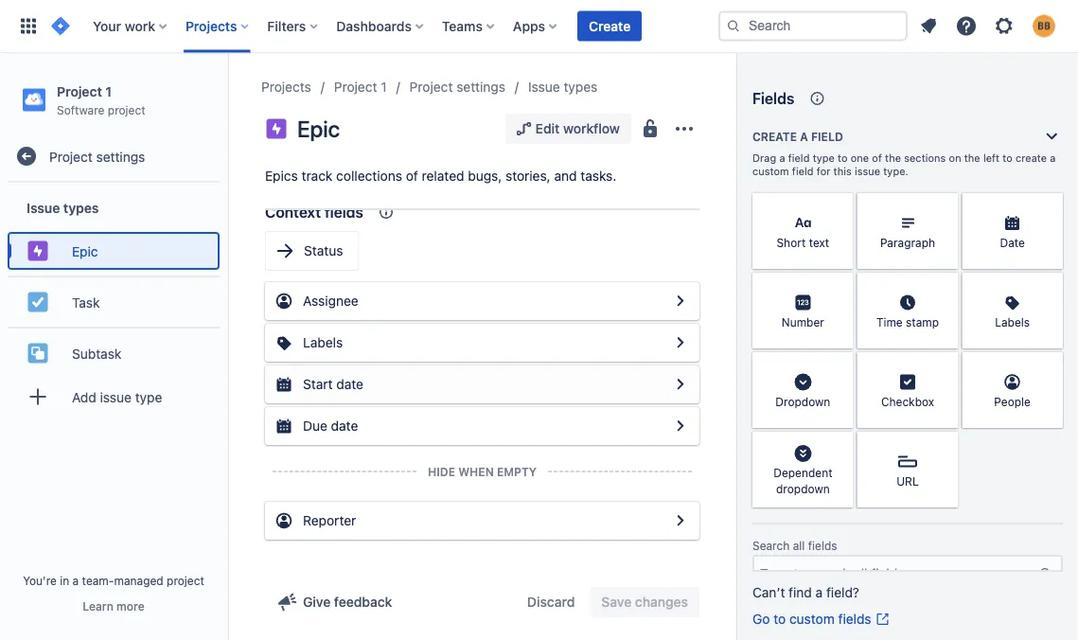 Task type: locate. For each thing, give the bounding box(es) containing it.
when
[[459, 465, 494, 478]]

1 horizontal spatial the
[[965, 152, 981, 164]]

of right one
[[873, 152, 883, 164]]

create up the drag
[[753, 130, 798, 143]]

1 vertical spatial create
[[753, 130, 798, 143]]

more information image down create
[[1039, 195, 1062, 218]]

0 vertical spatial labels
[[996, 315, 1031, 329]]

project settings link
[[410, 76, 506, 99], [8, 138, 220, 175]]

labels up start
[[303, 335, 343, 350]]

number
[[782, 315, 825, 329]]

project right software at left top
[[108, 103, 146, 116]]

0 vertical spatial project
[[108, 103, 146, 116]]

epic
[[297, 116, 340, 142], [72, 243, 98, 259]]

0 horizontal spatial project
[[108, 103, 146, 116]]

open field configuration image inside start date button
[[670, 373, 692, 396]]

1
[[381, 79, 387, 95], [105, 83, 112, 99]]

1 down your
[[105, 83, 112, 99]]

type.
[[884, 165, 909, 178]]

labels
[[996, 315, 1031, 329], [303, 335, 343, 350]]

1 vertical spatial custom
[[790, 611, 835, 627]]

0 horizontal spatial labels
[[303, 335, 343, 350]]

0 horizontal spatial types
[[63, 200, 99, 215]]

1 horizontal spatial 1
[[381, 79, 387, 95]]

project
[[108, 103, 146, 116], [167, 574, 204, 587]]

project inside project 1 software project
[[57, 83, 102, 99]]

more information image for dropdown
[[830, 354, 852, 377]]

1 horizontal spatial settings
[[457, 79, 506, 95]]

your
[[93, 18, 121, 34]]

open field configuration image inside reporter button
[[670, 510, 692, 532]]

project settings down teams
[[410, 79, 506, 95]]

create
[[1016, 152, 1048, 164]]

project 1
[[334, 79, 387, 95]]

types for issue types link
[[564, 79, 598, 95]]

your work button
[[87, 11, 174, 41]]

status
[[304, 243, 343, 259]]

project
[[334, 79, 378, 95], [410, 79, 453, 95], [57, 83, 102, 99], [49, 149, 93, 164]]

1 vertical spatial types
[[63, 200, 99, 215]]

open field configuration image
[[670, 332, 692, 354], [670, 373, 692, 396], [670, 415, 692, 438]]

0 vertical spatial type
[[813, 152, 835, 164]]

projects button
[[180, 11, 256, 41]]

date right start
[[337, 377, 364, 392]]

can't find a field?
[[753, 585, 860, 601]]

the right on
[[965, 152, 981, 164]]

1 horizontal spatial project settings
[[410, 79, 506, 95]]

1 vertical spatial epic
[[72, 243, 98, 259]]

date
[[337, 377, 364, 392], [331, 418, 358, 434]]

project settings link down software at left top
[[8, 138, 220, 175]]

more information about the fields image
[[806, 87, 829, 110]]

due date button
[[265, 407, 700, 445]]

1 vertical spatial issue
[[27, 200, 60, 215]]

apps button
[[508, 11, 565, 41]]

projects up sidebar navigation image
[[186, 18, 237, 34]]

0 vertical spatial project settings link
[[410, 76, 506, 99]]

epic link
[[8, 232, 220, 270]]

1 inside project 1 software project
[[105, 83, 112, 99]]

issue types
[[529, 79, 598, 95], [27, 200, 99, 215]]

1 horizontal spatial projects
[[261, 79, 311, 95]]

settings
[[457, 79, 506, 95], [96, 149, 145, 164]]

a
[[801, 130, 809, 143], [780, 152, 786, 164], [1051, 152, 1057, 164], [73, 574, 79, 587], [816, 585, 823, 601]]

of left related
[[406, 168, 419, 184]]

1 vertical spatial labels
[[303, 335, 343, 350]]

settings image
[[994, 15, 1016, 37]]

types inside group
[[63, 200, 99, 215]]

0 horizontal spatial epic
[[72, 243, 98, 259]]

types up 'epic' group
[[63, 200, 99, 215]]

issue inside drag a field type to one of the sections on the left to create a custom field for this issue type.
[[855, 165, 881, 178]]

0 vertical spatial date
[[337, 377, 364, 392]]

1 vertical spatial field
[[789, 152, 810, 164]]

0 horizontal spatial type
[[135, 389, 162, 405]]

project settings down software at left top
[[49, 149, 145, 164]]

subtask
[[72, 346, 122, 361]]

types up edit workflow
[[564, 79, 598, 95]]

Search field
[[719, 11, 908, 41]]

issue types link
[[529, 76, 598, 99]]

1 horizontal spatial issue types
[[529, 79, 598, 95]]

banner
[[0, 0, 1079, 53]]

time
[[877, 315, 903, 329]]

0 vertical spatial create
[[589, 18, 631, 34]]

collections
[[336, 168, 403, 184]]

issue up epic link
[[27, 200, 60, 215]]

create for create a field
[[753, 130, 798, 143]]

give feedback
[[303, 594, 393, 610]]

issue types up epic link
[[27, 200, 99, 215]]

stories,
[[506, 168, 551, 184]]

1 vertical spatial issue types
[[27, 200, 99, 215]]

type down subtask link
[[135, 389, 162, 405]]

project down software at left top
[[49, 149, 93, 164]]

issue types up the edit workflow button
[[529, 79, 598, 95]]

date right due
[[331, 418, 358, 434]]

1 vertical spatial open field configuration image
[[670, 373, 692, 396]]

1 horizontal spatial epic
[[297, 116, 340, 142]]

a right create
[[1051, 152, 1057, 164]]

to
[[838, 152, 848, 164], [1003, 152, 1013, 164], [774, 611, 786, 627]]

0 vertical spatial project settings
[[410, 79, 506, 95]]

create button
[[578, 11, 642, 41]]

3 open field configuration image from the top
[[670, 415, 692, 438]]

to up this
[[838, 152, 848, 164]]

primary element
[[11, 0, 719, 53]]

filters
[[268, 18, 306, 34]]

the
[[886, 152, 902, 164], [965, 152, 981, 164]]

type inside drag a field type to one of the sections on the left to create a custom field for this issue type.
[[813, 152, 835, 164]]

1 horizontal spatial fields
[[809, 539, 838, 553]]

0 horizontal spatial 1
[[105, 83, 112, 99]]

help image
[[956, 15, 979, 37]]

hide
[[428, 465, 456, 478]]

field for drag
[[789, 152, 810, 164]]

labels down date
[[996, 315, 1031, 329]]

open field configuration image
[[670, 290, 692, 313], [670, 510, 692, 532]]

issue up edit
[[529, 79, 560, 95]]

the up type.
[[886, 152, 902, 164]]

dependent
[[774, 466, 833, 480]]

issue for issue types link
[[529, 79, 560, 95]]

to right go
[[774, 611, 786, 627]]

0 horizontal spatial the
[[886, 152, 902, 164]]

this
[[834, 165, 852, 178]]

can't
[[753, 585, 786, 601]]

create inside button
[[589, 18, 631, 34]]

create right apps popup button
[[589, 18, 631, 34]]

0 horizontal spatial project settings link
[[8, 138, 220, 175]]

more information image down stamp
[[934, 354, 957, 377]]

find
[[789, 585, 813, 601]]

issue down one
[[855, 165, 881, 178]]

project right managed
[[167, 574, 204, 587]]

group containing issue types
[[8, 183, 220, 427]]

0 vertical spatial issue types
[[529, 79, 598, 95]]

project down primary element
[[334, 79, 378, 95]]

1 horizontal spatial create
[[753, 130, 798, 143]]

field
[[812, 130, 844, 143], [789, 152, 810, 164], [793, 165, 814, 178]]

0 horizontal spatial issue
[[27, 200, 60, 215]]

reporter
[[303, 513, 357, 529]]

fields left this link will be opened in a new tab icon
[[839, 611, 872, 627]]

edit
[[536, 121, 560, 136]]

field up for
[[812, 130, 844, 143]]

1 horizontal spatial types
[[564, 79, 598, 95]]

0 horizontal spatial of
[[406, 168, 419, 184]]

2 vertical spatial fields
[[839, 611, 872, 627]]

one
[[851, 152, 870, 164]]

1 horizontal spatial issue
[[855, 165, 881, 178]]

more information image for short text
[[830, 195, 852, 218]]

fields left the more information about the context fields icon
[[325, 203, 364, 221]]

0 vertical spatial issue
[[855, 165, 881, 178]]

0 horizontal spatial issue types
[[27, 200, 99, 215]]

more information image up dependent
[[830, 434, 852, 457]]

settings down project 1 software project
[[96, 149, 145, 164]]

labels inside button
[[303, 335, 343, 350]]

projects
[[186, 18, 237, 34], [261, 79, 311, 95]]

search
[[753, 539, 790, 553]]

more information image
[[1039, 195, 1062, 218], [934, 354, 957, 377], [830, 434, 852, 457]]

fields right all
[[809, 539, 838, 553]]

types
[[564, 79, 598, 95], [63, 200, 99, 215]]

field left for
[[793, 165, 814, 178]]

0 vertical spatial projects
[[186, 18, 237, 34]]

project inside project 1 link
[[334, 79, 378, 95]]

more information image
[[830, 195, 852, 218], [934, 195, 957, 218], [830, 275, 852, 297], [934, 275, 957, 297], [1039, 275, 1062, 297], [830, 354, 852, 377]]

epic group
[[8, 227, 220, 276]]

1 vertical spatial settings
[[96, 149, 145, 164]]

1 horizontal spatial type
[[813, 152, 835, 164]]

0 horizontal spatial issue
[[100, 389, 132, 405]]

dropdown
[[777, 483, 830, 496]]

1 vertical spatial type
[[135, 389, 162, 405]]

date for start date
[[337, 377, 364, 392]]

due date
[[303, 418, 358, 434]]

more information image for dependent dropdown
[[830, 434, 852, 457]]

short
[[777, 236, 806, 249]]

0 horizontal spatial projects
[[186, 18, 237, 34]]

to right "left" on the top right of the page
[[1003, 152, 1013, 164]]

subtask link
[[8, 335, 220, 372]]

your work
[[93, 18, 155, 34]]

0 vertical spatial custom
[[753, 165, 790, 178]]

2 open field configuration image from the top
[[670, 510, 692, 532]]

custom down the drag
[[753, 165, 790, 178]]

create
[[589, 18, 631, 34], [753, 130, 798, 143]]

dependent dropdown
[[774, 466, 833, 496]]

1 vertical spatial fields
[[809, 539, 838, 553]]

sections
[[905, 152, 947, 164]]

team-
[[82, 574, 114, 587]]

1 vertical spatial projects
[[261, 79, 311, 95]]

0 horizontal spatial settings
[[96, 149, 145, 164]]

issue
[[529, 79, 560, 95], [27, 200, 60, 215]]

task link
[[8, 283, 220, 321]]

open field configuration image inside due date button
[[670, 415, 692, 438]]

0 vertical spatial open field configuration image
[[670, 290, 692, 313]]

0 horizontal spatial fields
[[325, 203, 364, 221]]

0 horizontal spatial create
[[589, 18, 631, 34]]

0 vertical spatial open field configuration image
[[670, 332, 692, 354]]

0 vertical spatial types
[[564, 79, 598, 95]]

project settings link down teams
[[410, 76, 506, 99]]

issue inside group
[[27, 200, 60, 215]]

2 vertical spatial more information image
[[830, 434, 852, 457]]

0 vertical spatial fields
[[325, 203, 364, 221]]

0 vertical spatial field
[[812, 130, 844, 143]]

1 open field configuration image from the top
[[670, 290, 692, 313]]

dashboards
[[337, 18, 412, 34]]

2 horizontal spatial more information image
[[1039, 195, 1062, 218]]

2 vertical spatial open field configuration image
[[670, 415, 692, 438]]

type up for
[[813, 152, 835, 164]]

track
[[302, 168, 333, 184]]

learn
[[83, 600, 114, 613]]

bugs,
[[468, 168, 502, 184]]

0 horizontal spatial more information image
[[830, 434, 852, 457]]

1 vertical spatial more information image
[[934, 354, 957, 377]]

field down create a field
[[789, 152, 810, 164]]

0 vertical spatial more information image
[[1039, 195, 1062, 218]]

project 1 software project
[[57, 83, 146, 116]]

1 vertical spatial open field configuration image
[[670, 510, 692, 532]]

1 horizontal spatial issue
[[529, 79, 560, 95]]

2 open field configuration image from the top
[[670, 373, 692, 396]]

project up software at left top
[[57, 83, 102, 99]]

1 horizontal spatial project
[[167, 574, 204, 587]]

projects inside "dropdown button"
[[186, 18, 237, 34]]

jira software image
[[49, 15, 72, 37]]

group
[[8, 183, 220, 427]]

more options image
[[674, 117, 696, 140]]

0 vertical spatial of
[[873, 152, 883, 164]]

epic right issue type icon
[[297, 116, 340, 142]]

start
[[303, 377, 333, 392]]

settings down teams popup button
[[457, 79, 506, 95]]

1 vertical spatial project settings
[[49, 149, 145, 164]]

1 down the dashboards popup button
[[381, 79, 387, 95]]

1 for project 1
[[381, 79, 387, 95]]

of inside drag a field type to one of the sections on the left to create a custom field for this issue type.
[[873, 152, 883, 164]]

projects up issue type icon
[[261, 79, 311, 95]]

1 horizontal spatial more information image
[[934, 354, 957, 377]]

short text
[[777, 236, 830, 249]]

open field configuration image inside assignee button
[[670, 290, 692, 313]]

1 horizontal spatial project settings link
[[410, 76, 506, 99]]

epic up task
[[72, 243, 98, 259]]

0 vertical spatial issue
[[529, 79, 560, 95]]

1 vertical spatial issue
[[100, 389, 132, 405]]

teams
[[442, 18, 483, 34]]

0 vertical spatial settings
[[457, 79, 506, 95]]

issue right 'add'
[[100, 389, 132, 405]]

1 vertical spatial date
[[331, 418, 358, 434]]

custom down can't find a field? on the bottom of the page
[[790, 611, 835, 627]]

1 horizontal spatial of
[[873, 152, 883, 164]]

1 open field configuration image from the top
[[670, 332, 692, 354]]



Task type: vqa. For each thing, say whether or not it's contained in the screenshot.
work
yes



Task type: describe. For each thing, give the bounding box(es) containing it.
context
[[265, 203, 321, 221]]

time stamp
[[877, 315, 940, 329]]

1 the from the left
[[886, 152, 902, 164]]

1 vertical spatial project settings link
[[8, 138, 220, 175]]

go
[[753, 611, 771, 627]]

add
[[72, 389, 96, 405]]

0 horizontal spatial project settings
[[49, 149, 145, 164]]

tasks.
[[581, 168, 617, 184]]

go to custom fields
[[753, 611, 872, 627]]

empty
[[497, 465, 537, 478]]

type inside button
[[135, 389, 162, 405]]

left
[[984, 152, 1000, 164]]

custom inside drag a field type to one of the sections on the left to create a custom field for this issue type.
[[753, 165, 790, 178]]

give
[[303, 594, 331, 610]]

assignee button
[[265, 282, 700, 320]]

appswitcher icon image
[[17, 15, 40, 37]]

related
[[422, 168, 465, 184]]

more information image for time stamp
[[934, 275, 957, 297]]

issue inside add issue type button
[[100, 389, 132, 405]]

epics
[[265, 168, 298, 184]]

project inside project 1 software project
[[108, 103, 146, 116]]

you're
[[23, 574, 57, 587]]

more information image for labels
[[1039, 275, 1062, 297]]

people
[[995, 395, 1032, 408]]

1 vertical spatial project
[[167, 574, 204, 587]]

a down more information about the fields 'image' at the top right of page
[[801, 130, 809, 143]]

projects for the projects "dropdown button"
[[186, 18, 237, 34]]

due
[[303, 418, 328, 434]]

and
[[555, 168, 577, 184]]

url
[[897, 475, 920, 488]]

create a field
[[753, 130, 844, 143]]

jira software image
[[49, 15, 72, 37]]

epics track collections of related bugs, stories, and tasks.
[[265, 168, 617, 184]]

work
[[125, 18, 155, 34]]

you're in a team-managed project
[[23, 574, 204, 587]]

a right find
[[816, 585, 823, 601]]

add issue type image
[[27, 386, 49, 408]]

add issue type button
[[8, 378, 220, 416]]

reporter button
[[265, 502, 700, 540]]

apps
[[513, 18, 546, 34]]

open field configuration image for assignee
[[670, 290, 692, 313]]

add issue type
[[72, 389, 162, 405]]

more information image for number
[[830, 275, 852, 297]]

workflow
[[564, 121, 620, 136]]

a right in in the left of the page
[[73, 574, 79, 587]]

open field configuration image inside labels button
[[670, 332, 692, 354]]

project down teams
[[410, 79, 453, 95]]

edit workflow button
[[506, 114, 632, 144]]

1 for project 1 software project
[[105, 83, 112, 99]]

context fields
[[265, 203, 364, 221]]

banner containing your work
[[0, 0, 1079, 53]]

open field configuration image for reporter
[[670, 510, 692, 532]]

a right the drag
[[780, 152, 786, 164]]

in
[[60, 574, 69, 587]]

more information image for date
[[1039, 195, 1062, 218]]

this link will be opened in a new tab image
[[876, 612, 891, 627]]

more information about the context fields image
[[375, 201, 398, 224]]

assignee
[[303, 293, 359, 309]]

issue type icon image
[[265, 117, 288, 140]]

projects for projects "link"
[[261, 79, 311, 95]]

managed
[[114, 574, 164, 587]]

discard button
[[516, 587, 587, 618]]

search image
[[727, 18, 742, 34]]

search all fields
[[753, 539, 838, 553]]

dashboards button
[[331, 11, 431, 41]]

fields
[[753, 90, 795, 108]]

paragraph
[[881, 236, 936, 249]]

open field configuration image for due
[[670, 415, 692, 438]]

date
[[1001, 236, 1026, 249]]

hide when empty
[[428, 465, 537, 478]]

0 vertical spatial epic
[[297, 116, 340, 142]]

issue for group containing issue types
[[27, 200, 60, 215]]

your profile and settings image
[[1033, 15, 1056, 37]]

0 horizontal spatial to
[[774, 611, 786, 627]]

more information image for checkbox
[[934, 354, 957, 377]]

epic inside group
[[72, 243, 98, 259]]

teams button
[[437, 11, 502, 41]]

checkbox
[[882, 395, 935, 408]]

create for create
[[589, 18, 631, 34]]

give feedback button
[[265, 587, 404, 618]]

text
[[810, 236, 830, 249]]

go to custom fields link
[[753, 610, 891, 629]]

2 the from the left
[[965, 152, 981, 164]]

2 vertical spatial field
[[793, 165, 814, 178]]

more
[[117, 600, 145, 613]]

1 horizontal spatial labels
[[996, 315, 1031, 329]]

start date
[[303, 377, 364, 392]]

date for due date
[[331, 418, 358, 434]]

field?
[[827, 585, 860, 601]]

notifications image
[[918, 15, 941, 37]]

1 vertical spatial of
[[406, 168, 419, 184]]

dropdown
[[776, 395, 831, 408]]

field for create
[[812, 130, 844, 143]]

feedback
[[334, 594, 393, 610]]

no restrictions image
[[639, 117, 662, 140]]

project 1 link
[[334, 76, 387, 99]]

all
[[794, 539, 806, 553]]

sidebar navigation image
[[207, 76, 248, 114]]

learn more
[[83, 600, 145, 613]]

discard
[[528, 594, 575, 610]]

edit workflow
[[536, 121, 620, 136]]

for
[[817, 165, 831, 178]]

more information image for paragraph
[[934, 195, 957, 218]]

task
[[72, 294, 100, 310]]

2 horizontal spatial to
[[1003, 152, 1013, 164]]

on
[[950, 152, 962, 164]]

drag
[[753, 152, 777, 164]]

2 horizontal spatial fields
[[839, 611, 872, 627]]

open field configuration image for start
[[670, 373, 692, 396]]

1 horizontal spatial to
[[838, 152, 848, 164]]

drag a field type to one of the sections on the left to create a custom field for this issue type.
[[753, 152, 1057, 178]]

software
[[57, 103, 105, 116]]

types for group containing issue types
[[63, 200, 99, 215]]

projects link
[[261, 76, 311, 99]]

learn more button
[[83, 599, 145, 614]]

labels button
[[265, 324, 700, 362]]

Type to search all fields text field
[[755, 557, 1039, 591]]

start date button
[[265, 366, 700, 404]]

filters button
[[262, 11, 325, 41]]



